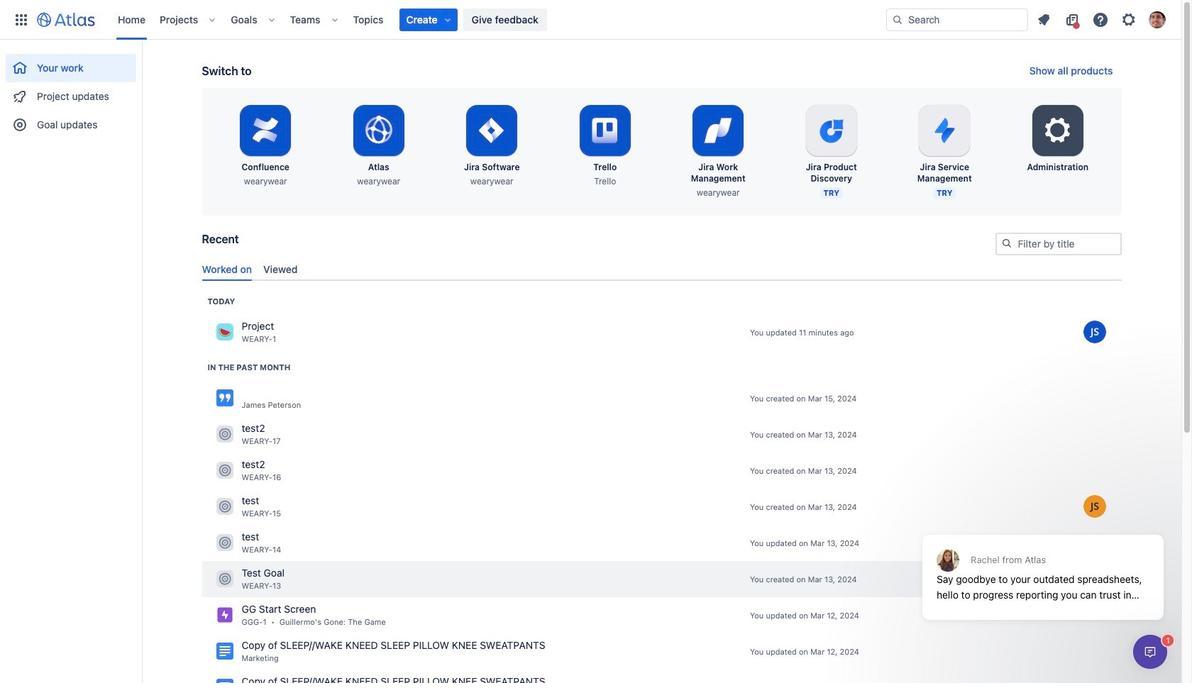 Task type: vqa. For each thing, say whether or not it's contained in the screenshot.
bottom heading
yes



Task type: describe. For each thing, give the bounding box(es) containing it.
notifications image
[[1036, 11, 1053, 28]]

2 townsquare image from the top
[[216, 426, 233, 443]]

heading for second confluence icon from the bottom of the page
[[208, 362, 291, 373]]

Search field
[[887, 8, 1029, 31]]

switch to... image
[[13, 11, 30, 28]]

0 horizontal spatial settings image
[[1041, 114, 1075, 148]]

top element
[[9, 0, 887, 39]]

help image
[[1092, 11, 1110, 28]]

0 vertical spatial settings image
[[1121, 11, 1138, 28]]



Task type: locate. For each thing, give the bounding box(es) containing it.
heading for 1st townsquare image
[[208, 296, 235, 307]]

None search field
[[887, 8, 1029, 31]]

search image
[[1001, 238, 1013, 249]]

confluence image
[[216, 390, 233, 407], [216, 643, 233, 660]]

1 vertical spatial dialog
[[1134, 635, 1168, 669]]

0 vertical spatial dialog
[[916, 500, 1171, 631]]

1 townsquare image from the top
[[216, 324, 233, 341]]

2 heading from the top
[[208, 362, 291, 373]]

settings image
[[1121, 11, 1138, 28], [1041, 114, 1075, 148]]

4 townsquare image from the top
[[216, 499, 233, 516]]

1 vertical spatial settings image
[[1041, 114, 1075, 148]]

3 townsquare image from the top
[[216, 462, 233, 479]]

banner
[[0, 0, 1182, 40]]

1 horizontal spatial settings image
[[1121, 11, 1138, 28]]

2 confluence image from the top
[[216, 643, 233, 660]]

1 vertical spatial heading
[[208, 362, 291, 373]]

0 vertical spatial heading
[[208, 296, 235, 307]]

confluence image
[[216, 680, 233, 684]]

search image
[[892, 14, 904, 25]]

1 vertical spatial confluence image
[[216, 643, 233, 660]]

1 confluence image from the top
[[216, 390, 233, 407]]

dialog
[[916, 500, 1171, 631], [1134, 635, 1168, 669]]

1 heading from the top
[[208, 296, 235, 307]]

townsquare image
[[216, 324, 233, 341], [216, 426, 233, 443], [216, 462, 233, 479], [216, 499, 233, 516], [216, 535, 233, 552]]

Filter by title field
[[997, 234, 1121, 254]]

account image
[[1149, 11, 1166, 28]]

jira image
[[216, 607, 233, 624]]

heading
[[208, 296, 235, 307], [208, 362, 291, 373]]

group
[[6, 40, 136, 143]]

townsquare image
[[216, 571, 233, 588]]

tab list
[[196, 257, 1128, 281]]

5 townsquare image from the top
[[216, 535, 233, 552]]

0 vertical spatial confluence image
[[216, 390, 233, 407]]



